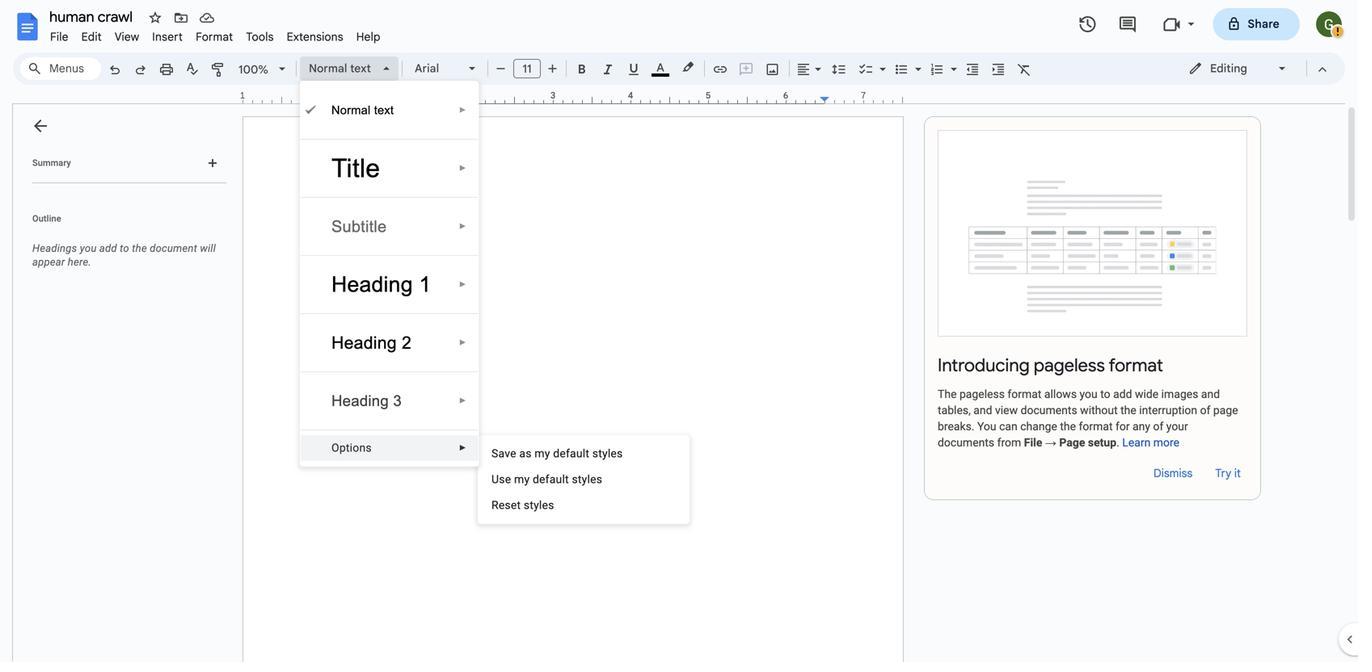 Task type: vqa. For each thing, say whether or not it's contained in the screenshot.
2nd Presentations by title from the top of the page
no



Task type: describe. For each thing, give the bounding box(es) containing it.
tables,
[[938, 404, 971, 418]]

file for file
[[50, 30, 68, 44]]

insert menu item
[[146, 27, 189, 46]]

Font size field
[[513, 59, 547, 79]]

edit menu item
[[75, 27, 108, 46]]

insert
[[152, 30, 183, 44]]

for
[[1116, 420, 1130, 434]]

add inside the pageless format allows you to add wide images and tables, and view documents without the interruption of page breaks. you can change the format for any of your documents from
[[1113, 388, 1132, 401]]

1 horizontal spatial and
[[1201, 388, 1220, 401]]

insert image image
[[763, 57, 782, 80]]

menu bar inside menu bar banner
[[44, 21, 387, 48]]

interruption
[[1139, 404, 1197, 418]]

7 ► from the top
[[459, 444, 467, 453]]

0 vertical spatial styles
[[592, 447, 623, 461]]

reset styles r element
[[491, 499, 559, 513]]

Zoom text field
[[234, 58, 273, 81]]

images
[[1161, 388, 1198, 401]]

your
[[1166, 420, 1188, 434]]

the inside 'headings you add to the document will appear here.'
[[132, 243, 147, 255]]

highlight color image
[[679, 57, 697, 77]]

0 horizontal spatial 1
[[240, 90, 245, 101]]

2 vertical spatial styles
[[524, 499, 554, 513]]

→
[[1045, 437, 1056, 450]]

without
[[1080, 404, 1118, 418]]

r eset styles
[[491, 499, 554, 513]]

Font size text field
[[514, 59, 540, 78]]

from
[[997, 437, 1021, 450]]

left margin image
[[243, 91, 325, 103]]

introducing pageless format list
[[924, 116, 1261, 501]]

it
[[1234, 467, 1241, 481]]

title list box
[[300, 81, 479, 467]]

headings
[[32, 243, 77, 255]]

try it
[[1215, 467, 1241, 481]]

1 vertical spatial of
[[1153, 420, 1164, 434]]

Star checkbox
[[144, 6, 167, 29]]

► for title
[[459, 164, 467, 173]]

view
[[995, 404, 1018, 418]]

ptions
[[339, 442, 372, 455]]

dismiss
[[1154, 467, 1193, 481]]

here.
[[68, 256, 91, 268]]

editing button
[[1177, 57, 1299, 81]]

page
[[1213, 404, 1238, 418]]

dismiss button
[[1147, 461, 1199, 487]]

1 vertical spatial default
[[533, 473, 569, 487]]

title
[[331, 154, 380, 183]]

try
[[1215, 467, 1231, 481]]

2
[[402, 333, 411, 353]]

► for heading 3
[[459, 397, 467, 406]]

main toolbar
[[100, 0, 1037, 422]]

heading 1
[[331, 273, 431, 297]]

1 horizontal spatial my
[[535, 447, 550, 461]]

share button
[[1213, 8, 1300, 40]]

file for file → page setup . learn more
[[1024, 437, 1042, 450]]

0 vertical spatial default
[[553, 447, 589, 461]]

summary heading
[[32, 157, 71, 170]]

1 inside title list box
[[419, 273, 431, 297]]

more
[[1153, 437, 1179, 450]]

setup
[[1088, 437, 1116, 450]]

right margin image
[[820, 91, 902, 103]]

pageless for introducing
[[1034, 354, 1105, 377]]

format for the pageless format allows you to add wide images and tables, and view documents without the interruption of page breaks. you can change the format for any of your documents from
[[1008, 388, 1042, 401]]

heading for heading 1
[[331, 273, 413, 297]]

Menus field
[[20, 57, 101, 80]]

you
[[977, 420, 996, 434]]

extensions menu item
[[280, 27, 350, 46]]

can
[[999, 420, 1018, 434]]

3
[[393, 393, 402, 410]]

ave
[[498, 447, 516, 461]]

u
[[491, 473, 499, 487]]

s ave as my default styles
[[491, 447, 623, 461]]

o ptions
[[331, 442, 372, 455]]

wide
[[1135, 388, 1159, 401]]

edit
[[81, 30, 102, 44]]



Task type: locate. For each thing, give the bounding box(es) containing it.
0 horizontal spatial and
[[973, 404, 992, 418]]

0 horizontal spatial file
[[50, 30, 68, 44]]

0 horizontal spatial to
[[120, 243, 129, 255]]

any
[[1133, 420, 1150, 434]]

the
[[938, 388, 957, 401]]

options o element
[[331, 442, 377, 455]]

text color image
[[652, 57, 669, 77]]

0 vertical spatial file
[[50, 30, 68, 44]]

normal down styles list. normal text selected. option
[[331, 103, 371, 117]]

1 vertical spatial you
[[1080, 388, 1098, 401]]

text inside option
[[350, 61, 371, 76]]

1 horizontal spatial file
[[1024, 437, 1042, 450]]

1
[[240, 90, 245, 101], [419, 273, 431, 297]]

1 vertical spatial styles
[[572, 473, 602, 487]]

5 ► from the top
[[459, 338, 467, 348]]

s
[[491, 447, 498, 461]]

0 vertical spatial you
[[80, 243, 97, 255]]

pageless inside the pageless format allows you to add wide images and tables, and view documents without the interruption of page breaks. you can change the format for any of your documents from
[[959, 388, 1005, 401]]

normal text inside title list box
[[331, 103, 394, 117]]

0 horizontal spatial my
[[514, 473, 530, 487]]

document with wide table extending beyond text width image
[[938, 130, 1247, 337]]

1 heading from the top
[[331, 273, 413, 297]]

text up 'title'
[[374, 103, 394, 117]]

text down help menu item
[[350, 61, 371, 76]]

3 heading from the top
[[331, 393, 389, 410]]

change
[[1020, 420, 1057, 434]]

normal text down "extensions"
[[309, 61, 371, 76]]

format up wide at the right of page
[[1109, 354, 1163, 377]]

to inside the pageless format allows you to add wide images and tables, and view documents without the interruption of page breaks. you can change the format for any of your documents from
[[1100, 388, 1110, 401]]

heading for heading 3
[[331, 393, 389, 410]]

pageless up the 'allows' at the right of the page
[[1034, 354, 1105, 377]]

outline
[[32, 214, 61, 224]]

view
[[115, 30, 139, 44]]

2 vertical spatial the
[[1060, 420, 1076, 434]]

1 vertical spatial and
[[973, 404, 992, 418]]

2 heading from the top
[[331, 333, 397, 353]]

0 vertical spatial format
[[1109, 354, 1163, 377]]

1 vertical spatial text
[[374, 103, 394, 117]]

file → page setup . learn more
[[1024, 437, 1179, 450]]

and up you
[[973, 404, 992, 418]]

file up menus field
[[50, 30, 68, 44]]

normal down extensions menu item
[[309, 61, 347, 76]]

0 vertical spatial documents
[[1021, 404, 1077, 418]]

styles list. normal text selected. option
[[309, 57, 373, 80]]

the up page
[[1060, 420, 1076, 434]]

2 vertical spatial heading
[[331, 393, 389, 410]]

default up use my default styles u 'element'
[[553, 447, 589, 461]]

normal
[[309, 61, 347, 76], [331, 103, 371, 117]]

help menu item
[[350, 27, 387, 46]]

use my default styles u element
[[491, 473, 607, 487]]

title application
[[0, 0, 1358, 663]]

you inside the pageless format allows you to add wide images and tables, and view documents without the interruption of page breaks. you can change the format for any of your documents from
[[1080, 388, 1098, 401]]

4 ► from the top
[[459, 280, 467, 289]]

help
[[356, 30, 380, 44]]

default
[[553, 447, 589, 461], [533, 473, 569, 487]]

introducing
[[938, 354, 1030, 377]]

menu containing s
[[478, 436, 690, 525]]

breaks.
[[938, 420, 974, 434]]

menu
[[478, 436, 690, 525]]

page
[[1059, 437, 1085, 450]]

1 vertical spatial format
[[1008, 388, 1042, 401]]

view menu item
[[108, 27, 146, 46]]

1 horizontal spatial text
[[374, 103, 394, 117]]

normal inside title list box
[[331, 103, 371, 117]]

1 vertical spatial pageless
[[959, 388, 1005, 401]]

0 vertical spatial 1
[[240, 90, 245, 101]]

format down the without
[[1079, 420, 1113, 434]]

1 vertical spatial add
[[1113, 388, 1132, 401]]

format
[[1109, 354, 1163, 377], [1008, 388, 1042, 401], [1079, 420, 1113, 434]]

add
[[99, 243, 117, 255], [1113, 388, 1132, 401]]

to
[[120, 243, 129, 255], [1100, 388, 1110, 401]]

styles down save as my default styles s element
[[572, 473, 602, 487]]

3 ► from the top
[[459, 222, 467, 231]]

0 horizontal spatial of
[[1153, 420, 1164, 434]]

menu bar banner
[[0, 0, 1358, 663]]

the up for
[[1120, 404, 1136, 418]]

as
[[519, 447, 532, 461]]

Rename text field
[[44, 6, 142, 26]]

►
[[459, 105, 467, 115], [459, 164, 467, 173], [459, 222, 467, 231], [459, 280, 467, 289], [459, 338, 467, 348], [459, 397, 467, 406], [459, 444, 467, 453]]

allows
[[1044, 388, 1077, 401]]

1 horizontal spatial pageless
[[1034, 354, 1105, 377]]

to inside 'headings you add to the document will appear here.'
[[120, 243, 129, 255]]

and up "page"
[[1201, 388, 1220, 401]]

arial option
[[415, 57, 459, 80]]

heading left 3
[[331, 393, 389, 410]]

the
[[132, 243, 147, 255], [1120, 404, 1136, 418], [1060, 420, 1076, 434]]

text inside title list box
[[374, 103, 394, 117]]

appear
[[32, 256, 65, 268]]

heading
[[331, 273, 413, 297], [331, 333, 397, 353], [331, 393, 389, 410]]

normal text down styles list. normal text selected. option
[[331, 103, 394, 117]]

documents down breaks.
[[938, 437, 994, 450]]

learn more link
[[1122, 437, 1179, 450]]

0 vertical spatial of
[[1200, 404, 1210, 418]]

document outline element
[[13, 104, 233, 663]]

1 vertical spatial normal
[[331, 103, 371, 117]]

0 vertical spatial and
[[1201, 388, 1220, 401]]

add inside 'headings you add to the document will appear here.'
[[99, 243, 117, 255]]

0 horizontal spatial add
[[99, 243, 117, 255]]

of right any on the bottom right of the page
[[1153, 420, 1164, 434]]

2 horizontal spatial the
[[1120, 404, 1136, 418]]

2 vertical spatial format
[[1079, 420, 1113, 434]]

you inside 'headings you add to the document will appear here.'
[[80, 243, 97, 255]]

1 vertical spatial 1
[[419, 273, 431, 297]]

save as my default styles s element
[[491, 447, 628, 461]]

the down outline heading
[[132, 243, 147, 255]]

1 vertical spatial the
[[1120, 404, 1136, 418]]

editing
[[1210, 61, 1247, 76]]

.
[[1116, 437, 1119, 450]]

try it button
[[1209, 461, 1247, 487]]

share
[[1248, 17, 1280, 31]]

will
[[200, 243, 216, 255]]

0 horizontal spatial you
[[80, 243, 97, 255]]

1 horizontal spatial to
[[1100, 388, 1110, 401]]

heading up heading 2
[[331, 273, 413, 297]]

file down change
[[1024, 437, 1042, 450]]

menu inside title application
[[478, 436, 690, 525]]

o
[[331, 442, 339, 455]]

default down "s ave as my default styles"
[[533, 473, 569, 487]]

add down outline heading
[[99, 243, 117, 255]]

mode and view toolbar
[[1176, 53, 1335, 85]]

0 horizontal spatial the
[[132, 243, 147, 255]]

you up here.
[[80, 243, 97, 255]]

eset
[[499, 499, 521, 513]]

my right the se
[[514, 473, 530, 487]]

1 vertical spatial to
[[1100, 388, 1110, 401]]

subtitle
[[331, 218, 387, 236]]

styles
[[592, 447, 623, 461], [572, 473, 602, 487], [524, 499, 554, 513]]

0 horizontal spatial text
[[350, 61, 371, 76]]

2 ► from the top
[[459, 164, 467, 173]]

documents up change
[[1021, 404, 1077, 418]]

menu bar containing file
[[44, 21, 387, 48]]

1 vertical spatial normal text
[[331, 103, 394, 117]]

6 ► from the top
[[459, 397, 467, 406]]

arial
[[415, 61, 439, 76]]

headings you add to the document will appear here.
[[32, 243, 216, 268]]

learn
[[1122, 437, 1151, 450]]

► for heading 2
[[459, 338, 467, 348]]

to up the without
[[1100, 388, 1110, 401]]

heading left 2
[[331, 333, 397, 353]]

1 horizontal spatial of
[[1200, 404, 1210, 418]]

0 vertical spatial to
[[120, 243, 129, 255]]

file menu item
[[44, 27, 75, 46]]

of
[[1200, 404, 1210, 418], [1153, 420, 1164, 434]]

0 vertical spatial normal
[[309, 61, 347, 76]]

1 ► from the top
[[459, 105, 467, 115]]

1 horizontal spatial documents
[[1021, 404, 1077, 418]]

normal text
[[309, 61, 371, 76], [331, 103, 394, 117]]

0 vertical spatial my
[[535, 447, 550, 461]]

1 vertical spatial documents
[[938, 437, 994, 450]]

u se my default styles
[[491, 473, 602, 487]]

1 vertical spatial heading
[[331, 333, 397, 353]]

line & paragraph spacing image
[[830, 57, 848, 80]]

the pageless format allows you to add wide images and tables, and view documents without the interruption of page breaks. you can change the format for any of your documents from
[[938, 388, 1238, 450]]

1 horizontal spatial you
[[1080, 388, 1098, 401]]

and
[[1201, 388, 1220, 401], [973, 404, 992, 418]]

0 vertical spatial add
[[99, 243, 117, 255]]

introducing pageless format
[[938, 354, 1163, 377]]

0 vertical spatial the
[[132, 243, 147, 255]]

1 horizontal spatial 1
[[419, 273, 431, 297]]

to down outline heading
[[120, 243, 129, 255]]

my right as
[[535, 447, 550, 461]]

extensions
[[287, 30, 343, 44]]

document
[[150, 243, 197, 255]]

0 horizontal spatial documents
[[938, 437, 994, 450]]

r
[[491, 499, 499, 513]]

pageless down introducing
[[959, 388, 1005, 401]]

my
[[535, 447, 550, 461], [514, 473, 530, 487]]

tools menu item
[[240, 27, 280, 46]]

heading for heading 2
[[331, 333, 397, 353]]

pageless
[[1034, 354, 1105, 377], [959, 388, 1005, 401]]

format menu item
[[189, 27, 240, 46]]

► for subtitle
[[459, 222, 467, 231]]

add left wide at the right of page
[[1113, 388, 1132, 401]]

format for introducing pageless format
[[1109, 354, 1163, 377]]

documents
[[1021, 404, 1077, 418], [938, 437, 994, 450]]

tools
[[246, 30, 274, 44]]

heading 2
[[331, 333, 411, 353]]

of left "page"
[[1200, 404, 1210, 418]]

pageless for the
[[959, 388, 1005, 401]]

file inside 'introducing pageless format' list
[[1024, 437, 1042, 450]]

0 vertical spatial text
[[350, 61, 371, 76]]

styles down u se my default styles
[[524, 499, 554, 513]]

menu bar
[[44, 21, 387, 48]]

1 horizontal spatial the
[[1060, 420, 1076, 434]]

se
[[499, 473, 511, 487]]

0 vertical spatial pageless
[[1034, 354, 1105, 377]]

normal inside option
[[309, 61, 347, 76]]

you up the without
[[1080, 388, 1098, 401]]

0 horizontal spatial pageless
[[959, 388, 1005, 401]]

0 vertical spatial heading
[[331, 273, 413, 297]]

format up the view
[[1008, 388, 1042, 401]]

format
[[196, 30, 233, 44]]

heading 3
[[331, 393, 402, 410]]

styles up use my default styles u 'element'
[[592, 447, 623, 461]]

you
[[80, 243, 97, 255], [1080, 388, 1098, 401]]

file
[[50, 30, 68, 44], [1024, 437, 1042, 450]]

outline heading
[[13, 213, 233, 235]]

normal text inside styles list. normal text selected. option
[[309, 61, 371, 76]]

text
[[350, 61, 371, 76], [374, 103, 394, 117]]

summary
[[32, 158, 71, 168]]

file inside menu item
[[50, 30, 68, 44]]

1 vertical spatial file
[[1024, 437, 1042, 450]]

0 vertical spatial normal text
[[309, 61, 371, 76]]

► for heading 1
[[459, 280, 467, 289]]

Zoom field
[[232, 57, 293, 82]]

1 horizontal spatial add
[[1113, 388, 1132, 401]]

1 vertical spatial my
[[514, 473, 530, 487]]



